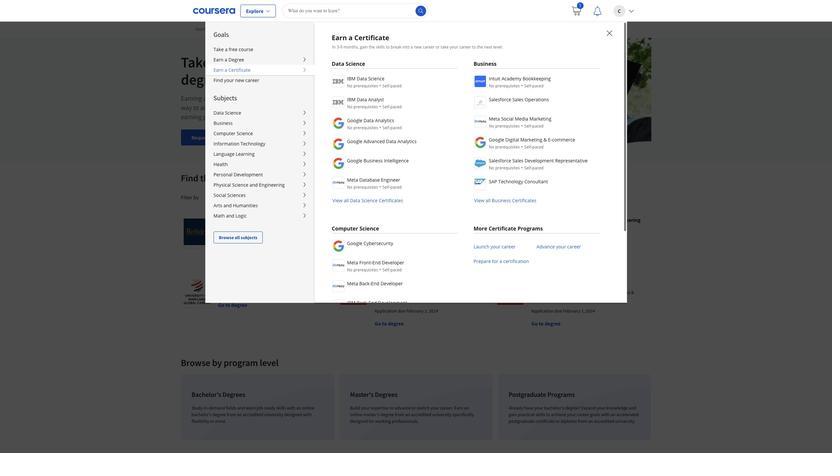 Task type: vqa. For each thing, say whether or not it's contained in the screenshot.
the right 2023)
yes



Task type: describe. For each thing, give the bounding box(es) containing it.
0 horizontal spatial cybersecurity
[[270, 277, 302, 283]]

development inside the personal development popup button
[[234, 172, 263, 178]]

switch
[[417, 405, 430, 411]]

prepare for a certification link
[[474, 254, 529, 269]]

data science button
[[206, 108, 315, 118]]

university inside the earning a bachelor's or master's online from an accredited university can be a flexible way to acquire an important credential while boosting your knowledge, skills, and earning potential.
[[341, 94, 368, 102]]

earn a certificate in 3-9 months, gain the skills to break into a new career or take your career to the next level.
[[332, 33, 503, 50]]

the left personal
[[200, 172, 214, 184]]

What do you want to learn? text field
[[283, 3, 429, 18]]

world inside #1 public research university in the u.s. (qs world rankings, 2022)
[[462, 230, 473, 236]]

career inside 'already have your bachelor's degree? expand your knowledge and gain practical skills to achieve your career goals with an accelerated postgraduate certificate or diploma from an accredited university.'
[[577, 412, 590, 418]]

your right have
[[535, 405, 544, 411]]

partnername logo image inside google business intelligence link
[[333, 158, 345, 170]]

explore menu element
[[206, 22, 315, 244]]

computer science button
[[206, 128, 315, 139]]

google for google digital marketing & e-commerce no prerequisites • self-paced
[[489, 137, 505, 143]]

request info
[[192, 134, 221, 141]]

(u.s. for management
[[610, 290, 619, 296]]

university for bachelor's degrees
[[265, 412, 284, 418]]

• inside ibm data science no prerequisites • self-paced
[[380, 82, 381, 89]]

salesforce for salesforce sales development representative no prerequisites • self-paced
[[489, 158, 512, 164]]

course
[[239, 46, 253, 53]]

go to degree for engineering
[[532, 242, 561, 249]]

in inside #1 public research university in the u.s. (qs world rankings, 2022)
[[433, 230, 437, 236]]

new inside earn a certificate in 3-9 months, gain the skills to break into a new career or take your career to the next level.
[[414, 44, 422, 50]]

earn a degree button
[[206, 55, 315, 65]]

advance your career link
[[537, 240, 582, 254]]

and inside dropdown button
[[224, 202, 232, 209]]

february left 8,
[[250, 230, 267, 236]]

all for business
[[486, 198, 491, 204]]

to inside build your expertise to advance or switch your career. earn an online master's degree from an accredited university specifically designed for working professionals.
[[390, 405, 394, 411]]

partnername logo image inside sap technology consultant link
[[475, 179, 487, 191]]

sales for development
[[513, 158, 524, 164]]

prepare
[[474, 258, 491, 265]]

2024 right 23,
[[589, 230, 598, 236]]

master for master of science in management (imsm)
[[532, 277, 548, 283]]

earn for earn a certificate in 3-9 months, gain the skills to break into a new career or take your career to the next level.
[[332, 33, 347, 42]]

your inside the earning a bachelor's or master's online from an accredited university can be a flexible way to acquire an important credential while boosting your knowledge, skills, and earning potential.
[[330, 103, 343, 112]]

end for ibm back-end development
[[369, 300, 377, 306]]

the right months, at left
[[369, 44, 375, 50]]

data up intelligence
[[386, 138, 397, 145]]

research
[[394, 230, 412, 236]]

engineer
[[381, 177, 401, 183]]

2024 down the management
[[586, 308, 596, 314]]

february down "master of business administration (imba)"
[[407, 308, 424, 314]]

bachelor's inside study in-demand fields and learn job-ready skills with an online bachelor's degree from an accredited university designed with flexibility in mind.
[[192, 412, 212, 418]]

2024 right 8,
[[273, 230, 282, 236]]

analytics inside google data analytics no prerequisites • self-paced
[[375, 117, 395, 124]]

1, for in
[[582, 308, 585, 314]]

all inside button
[[235, 235, 240, 241]]

or inside build your expertise to advance or switch your career. earn an online master's degree from an accredited university specifically designed for working professionals.
[[412, 405, 416, 411]]

no inside intuit academy bookkeeping no prerequisites • self-paced
[[489, 83, 495, 89]]

application due february 23, 2024
[[532, 230, 598, 236]]

expertise
[[371, 405, 389, 411]]

into
[[403, 44, 410, 50]]

degree?
[[566, 405, 581, 411]]

browse for browse by program level
[[181, 357, 211, 369]]

2 horizontal spatial certificate
[[489, 225, 517, 232]]

salesforce sales operations
[[489, 96, 550, 103]]

university.
[[616, 419, 636, 425]]

career inside 'launch your career' link
[[502, 244, 516, 250]]

accredited inside build your expertise to advance or switch your career. earn an online master's degree from an accredited university specifically designed for working professionals.
[[411, 412, 432, 418]]

gain inside 'already have your bachelor's degree? expand your knowledge and gain practical skills to achieve your career goals with an accelerated postgraduate certificate or diploma from an accredited university.'
[[509, 412, 517, 418]]

business left administration
[[398, 277, 418, 283]]

science up google cybersecurity
[[360, 225, 379, 232]]

important
[[230, 103, 258, 112]]

view for business
[[475, 198, 485, 204]]

• inside meta front-end developer no prerequisites • self-paced
[[380, 267, 381, 273]]

2024 down administration
[[429, 308, 439, 314]]

technology for sap
[[499, 179, 524, 185]]

career right take
[[460, 44, 472, 50]]

technology for information
[[241, 141, 266, 147]]

end for meta back-end developer
[[371, 281, 380, 287]]

universities for in
[[566, 290, 589, 296]]

boosting
[[305, 103, 329, 112]]

data down database
[[350, 198, 361, 204]]

your inside take charge of your career with an online degree
[[274, 53, 302, 71]]

university of illinois at urbana-champaign image for master of science in management (imsm)
[[495, 276, 527, 308]]

commerce
[[553, 137, 576, 143]]

learning for language learning
[[236, 151, 255, 157]]

already have your bachelor's degree? expand your knowledge and gain practical skills to achieve your career goals with an accelerated postgraduate certificate or diploma from an accredited university.
[[509, 405, 639, 425]]

meta database engineer no prerequisites • self-paced
[[347, 177, 402, 190]]

salesforce for salesforce sales operations
[[489, 96, 512, 103]]

request info button
[[181, 130, 231, 146]]

prerequisites inside "meta social media marketing no prerequisites • self-paced"
[[496, 123, 520, 129]]

with inside take charge of your career with an online degree
[[348, 53, 376, 71]]

and left logic
[[226, 213, 235, 219]]

rankings,
[[375, 236, 394, 242]]

administration
[[419, 277, 454, 283]]

or inside 'already have your bachelor's degree? expand your knowledge and gain practical skills to achieve your career goals with an accelerated postgraduate certificate or diploma from an accredited university.'
[[556, 419, 560, 425]]

• inside 'meta database engineer no prerequisites • self-paced'
[[380, 184, 381, 190]]

your down application due february 23, 2024
[[557, 244, 567, 250]]

no inside 'meta database engineer no prerequisites • self-paced'
[[347, 185, 353, 190]]

meta for meta social media marketing
[[489, 116, 500, 122]]

1 vertical spatial programs
[[548, 391, 575, 399]]

partnername logo image inside salesforce sales operations link
[[475, 96, 487, 108]]

bookkeeping
[[523, 75, 551, 82]]

a up months, at left
[[349, 33, 353, 42]]

public for master of science in management (imsm)
[[553, 290, 565, 296]]

take a free course link
[[206, 44, 315, 55]]

february down master of science in management (imsm)
[[563, 308, 581, 314]]

postgraduate programs
[[509, 391, 575, 399]]

charge
[[213, 53, 255, 71]]

ibm back-end development
[[347, 300, 408, 306]]

coursera image
[[193, 5, 235, 16]]

paced inside ibm data science no prerequisites • self-paced
[[391, 83, 402, 89]]

back- for meta
[[360, 281, 371, 287]]

a right into
[[411, 44, 413, 50]]

#1 public research university in the u.s. (qs world rankings, 2022)
[[375, 230, 473, 242]]

personal development button
[[206, 170, 315, 180]]

online inside build your expertise to advance or switch your career. earn an online master's degree from an accredited university specifically designed for working professionals.
[[350, 412, 363, 418]]

ibm back-end development link
[[332, 299, 458, 312]]

master of engineering in computer engineering
[[532, 217, 641, 223]]

practical
[[518, 412, 535, 418]]

math and logic
[[214, 213, 247, 219]]

data down 3-
[[332, 60, 345, 67]]

science inside physical science and engineering dropdown button
[[232, 182, 249, 188]]

data inside google data analytics no prerequisites • self-paced
[[364, 117, 374, 124]]

no inside "meta social media marketing no prerequisites • self-paced"
[[489, 123, 495, 129]]

language learning
[[214, 151, 255, 157]]

view all data science certificates link
[[332, 198, 404, 204]]

and inside study in-demand fields and learn job-ready skills with an online bachelor's degree from an accredited university designed with flexibility in mind.
[[238, 405, 245, 411]]

google for google cybersecurity
[[347, 240, 363, 247]]

self- inside 'meta database engineer no prerequisites • self-paced'
[[383, 185, 391, 190]]

google for google data analytics no prerequisites • self-paced
[[347, 117, 363, 124]]

degree
[[229, 57, 244, 63]]

online inside take charge of your career with an online degree
[[397, 53, 437, 71]]

degree inside build your expertise to advance or switch your career. earn an online master's degree from an accredited university specifically designed for working professionals.
[[381, 412, 394, 418]]

for inside build your expertise to advance or switch your career. earn an online master's degree from an accredited university specifically designed for working professionals.
[[369, 419, 375, 425]]

build your expertise to advance or switch your career. earn an online master's degree from an accredited university specifically designed for working professionals.
[[350, 405, 474, 425]]

prerequisites inside ibm data analyst no prerequisites • self-paced
[[354, 104, 378, 110]]

skills inside study in-demand fields and learn job-ready skills with an online bachelor's degree from an accredited university designed with flexibility in mind.
[[276, 405, 286, 411]]

earning
[[181, 113, 202, 121]]

filter
[[181, 194, 193, 201]]

no inside salesforce sales development representative no prerequisites • self-paced
[[489, 165, 495, 171]]

social inside popup button
[[214, 192, 226, 199]]

paced inside intuit academy bookkeeping no prerequisites • self-paced
[[533, 83, 544, 89]]

earning a bachelor's or master's online from an accredited university can be a flexible way to acquire an important credential while boosting your knowledge, skills, and earning potential.
[[181, 94, 413, 121]]

designed inside study in-demand fields and learn job-ready skills with an online bachelor's degree from an accredited university designed with flexibility in mind.
[[285, 412, 302, 418]]

sales for operations
[[513, 96, 524, 103]]

list for computer science
[[332, 240, 458, 366]]

#12 in top public universities in the u.s. (u.s. news & world report, 2023) for administration
[[375, 290, 478, 302]]

certificate for earn a certificate
[[229, 67, 251, 73]]

public for master of business administration (imba)
[[396, 290, 408, 296]]

next
[[485, 44, 493, 50]]

prerequisites inside ibm data science no prerequisites • self-paced
[[354, 83, 378, 89]]

top for business
[[388, 290, 395, 296]]

#1
[[375, 230, 380, 236]]

application due february 1, 2024 for science
[[532, 308, 596, 314]]

marketing inside google digital marketing & e-commerce no prerequisites • self-paced
[[521, 137, 543, 143]]

digital
[[506, 137, 520, 143]]

arts and humanities
[[214, 202, 258, 209]]

• inside salesforce sales development representative no prerequisites • self-paced
[[522, 165, 523, 171]]

world for master of business administration (imba)
[[375, 296, 387, 302]]

knowledge,
[[344, 103, 376, 112]]

sciences
[[227, 192, 246, 199]]

bachelor
[[218, 277, 239, 283]]

from inside 'already have your bachelor's degree? expand your knowledge and gain practical skills to achieve your career goals with an accelerated postgraduate certificate or diploma from an accredited university.'
[[578, 419, 588, 425]]

universities for administration
[[409, 290, 432, 296]]

a inside prepare for a certification link
[[500, 258, 503, 265]]

goals
[[214, 30, 229, 39]]

level.
[[494, 44, 503, 50]]

view all business certificates link
[[474, 198, 537, 204]]

operations
[[525, 96, 550, 103]]

social sciences
[[214, 192, 246, 199]]

self- inside google data analytics no prerequisites • self-paced
[[383, 125, 391, 131]]

the left next
[[477, 44, 484, 50]]

my learning link
[[222, 22, 254, 37]]

ibm for ibm data analyst
[[347, 96, 356, 103]]

you
[[279, 172, 293, 184]]

career inside advance your career link
[[568, 244, 582, 250]]

earning
[[181, 94, 202, 102]]

0 horizontal spatial advanced
[[241, 217, 263, 223]]

computer inside computer science dropdown button
[[214, 130, 236, 137]]

business down next
[[474, 60, 497, 67]]

salesforce sales development representative no prerequisites • self-paced
[[489, 158, 588, 171]]

master's degrees
[[350, 391, 398, 399]]

find your new career
[[214, 77, 259, 83]]

information
[[214, 141, 240, 147]]

the down administration
[[437, 290, 444, 296]]

meta back-end developer link
[[332, 280, 458, 293]]

science right 'bachelor'
[[246, 277, 263, 283]]

prerequisites inside 'meta database engineer no prerequisites • self-paced'
[[354, 185, 378, 190]]

computer science inside dropdown button
[[214, 130, 253, 137]]

a up acquire
[[204, 94, 207, 102]]

no inside meta front-end developer no prerequisites • self-paced
[[347, 267, 353, 273]]

a inside earn a certificate popup button
[[225, 67, 227, 73]]

data inside dropdown button
[[214, 110, 224, 116]]

skills,
[[377, 103, 392, 112]]

go for master of engineering in computer engineering
[[532, 242, 538, 249]]

subjects
[[241, 235, 258, 241]]

business up database
[[364, 158, 383, 164]]

1, for administration
[[425, 308, 428, 314]]

marketing inside "meta social media marketing no prerequisites • self-paced"
[[530, 116, 552, 122]]

news for master of science in management (imsm)
[[620, 290, 631, 296]]

from inside the earning a bachelor's or master's online from an accredited university can be a flexible way to acquire an important credential while boosting your knowledge, skills, and earning potential.
[[288, 94, 301, 102]]

partnername logo image inside google advanced data analytics link
[[333, 138, 345, 150]]

find for find the right degree for you
[[181, 172, 199, 184]]

analyst
[[369, 96, 384, 103]]

intuit academy bookkeeping no prerequisites • self-paced
[[489, 75, 551, 89]]

your right launch
[[491, 244, 501, 250]]

meta front-end developer no prerequisites • self-paced
[[347, 260, 405, 273]]

or inside the earning a bachelor's or master's online from an accredited university can be a flexible way to acquire an important credential while boosting your knowledge, skills, and earning potential.
[[238, 94, 244, 102]]

self- inside ibm data science no prerequisites • self-paced
[[383, 83, 391, 89]]

advanced inside list
[[364, 138, 385, 145]]

data inside ibm data science no prerequisites • self-paced
[[357, 75, 367, 82]]

science down 'meta database engineer no prerequisites • self-paced'
[[362, 198, 378, 204]]

a inside take a free course link
[[225, 46, 228, 53]]

browse all subjects button
[[214, 232, 263, 244]]

1 horizontal spatial technology
[[303, 277, 330, 283]]

personal
[[214, 172, 233, 178]]

university of maryland global campus image
[[181, 276, 213, 308]]

consultant
[[525, 179, 549, 185]]

science left the management
[[554, 277, 572, 283]]

report, for business
[[388, 296, 402, 302]]

personal development
[[214, 172, 263, 178]]

self- inside google digital marketing & e-commerce no prerequisites • self-paced
[[525, 144, 533, 150]]

certificate for earn a certificate in 3-9 months, gain the skills to break into a new career or take your career to the next level.
[[355, 33, 390, 42]]

0 horizontal spatial for
[[266, 172, 277, 184]]

with inside 'already have your bachelor's degree? expand your knowledge and gain practical skills to achieve your career goals with an accelerated postgraduate certificate or diploma from an accredited university.'
[[602, 412, 610, 418]]

public inside #1 public research university in the u.s. (qs world rankings, 2022)
[[381, 230, 393, 236]]

of for bachelor of science in cybersecurity technology
[[240, 277, 245, 283]]

the down the management
[[594, 290, 601, 296]]

bachelor of science in cybersecurity technology
[[218, 277, 330, 283]]

1
[[579, 2, 582, 8]]

and up social sciences popup button at the top left of page
[[250, 182, 258, 188]]

science down months, at left
[[346, 60, 366, 67]]

certificate
[[536, 419, 555, 425]]

from inside study in-demand fields and learn job-ready skills with an online bachelor's degree from an accredited university designed with flexibility in mind.
[[227, 412, 236, 418]]

meta down meta front-end developer no prerequisites • self-paced
[[347, 281, 358, 287]]

• inside google data analytics no prerequisites • self-paced
[[380, 124, 381, 131]]

salesforce sales operations link
[[474, 96, 600, 108]]

self- inside ibm data analyst no prerequisites • self-paced
[[383, 104, 391, 110]]

launch your career link
[[474, 240, 516, 254]]

career.
[[441, 405, 454, 411]]

more
[[474, 225, 488, 232]]

career left take
[[423, 44, 435, 50]]

paced inside "meta social media marketing no prerequisites • self-paced"
[[533, 123, 544, 129]]

ibm inside 'link'
[[347, 300, 356, 306]]

bachelor's inside the earning a bachelor's or master's online from an accredited university can be a flexible way to acquire an important credential while boosting your knowledge, skills, and earning potential.
[[208, 94, 237, 102]]

university of california, berkeley image
[[181, 216, 213, 248]]

arts
[[214, 202, 222, 209]]

of for master of advanced study in engineering
[[235, 217, 240, 223]]

your right build
[[362, 405, 370, 411]]

certification
[[504, 258, 529, 265]]

representative
[[556, 158, 588, 164]]

no inside google digital marketing & e-commerce no prerequisites • self-paced
[[489, 144, 495, 150]]



Task type: locate. For each thing, give the bounding box(es) containing it.
1 horizontal spatial social
[[502, 116, 514, 122]]

end down meta back-end developer
[[369, 300, 377, 306]]

view all business certificates
[[475, 198, 537, 204]]

by for browse
[[212, 357, 222, 369]]

advance your career
[[537, 244, 582, 250]]

paced inside meta front-end developer no prerequisites • self-paced
[[391, 267, 402, 273]]

google inside google data analytics no prerequisites • self-paced
[[347, 117, 363, 124]]

my learning
[[225, 26, 252, 32]]

accredited up boosting
[[311, 94, 340, 102]]

1 horizontal spatial degrees
[[375, 391, 398, 399]]

certificates down sap technology consultant
[[513, 198, 537, 204]]

no inside ibm data science no prerequisites • self-paced
[[347, 83, 353, 89]]

0 vertical spatial computer science
[[214, 130, 253, 137]]

1 horizontal spatial universities
[[566, 290, 589, 296]]

go for bachelor of science in cybersecurity technology
[[218, 302, 225, 309]]

1 vertical spatial data science
[[214, 110, 241, 116]]

programs
[[518, 225, 543, 232], [548, 391, 575, 399]]

career inside take charge of your career with an online degree
[[305, 53, 345, 71]]

back- inside 'link'
[[357, 300, 369, 306]]

2 horizontal spatial for
[[493, 258, 499, 265]]

1 vertical spatial bachelor's
[[545, 405, 565, 411]]

3 ibm from the top
[[347, 300, 356, 306]]

learning right my
[[233, 26, 252, 32]]

earn for earn a degree
[[214, 57, 224, 63]]

university of illinois at urbana-champaign image down the certification
[[495, 276, 527, 308]]

developer for meta back-end developer
[[381, 281, 403, 287]]

working
[[375, 419, 391, 425]]

data up ibm data analyst no prerequisites • self-paced
[[357, 75, 367, 82]]

0 vertical spatial bachelor's
[[208, 94, 237, 102]]

data
[[332, 60, 345, 67], [357, 75, 367, 82], [357, 96, 367, 103], [214, 110, 224, 116], [364, 117, 374, 124], [386, 138, 397, 145], [350, 198, 361, 204]]

google up database
[[347, 158, 363, 164]]

a left the certification
[[500, 258, 503, 265]]

intelligence
[[384, 158, 409, 164]]

partnername logo image inside meta back-end developer link
[[333, 281, 345, 293]]

public up ibm back-end development 'link'
[[396, 290, 408, 296]]

master for master of business administration (imba)
[[375, 277, 391, 283]]

or up important
[[238, 94, 244, 102]]

0 horizontal spatial gain
[[360, 44, 368, 50]]

2 vertical spatial certificate
[[489, 225, 517, 232]]

master of business administration (imba)
[[375, 277, 470, 283]]

universities down "master of business administration (imba)"
[[409, 290, 432, 296]]

subjects
[[214, 94, 237, 102]]

2 university of illinois at urbana-champaign image from the left
[[495, 276, 527, 308]]

0 vertical spatial end
[[373, 260, 381, 266]]

sales inside salesforce sales development representative no prerequisites • self-paced
[[513, 158, 524, 164]]

0 vertical spatial sales
[[513, 96, 524, 103]]

1 vertical spatial take
[[181, 53, 210, 71]]

1 2023) from the left
[[403, 296, 414, 302]]

meta left front-
[[347, 260, 358, 266]]

degree inside take charge of your career with an online degree
[[181, 70, 224, 89]]

back- down meta front-end developer no prerequisites • self-paced
[[360, 281, 371, 287]]

way
[[181, 103, 192, 112]]

0 horizontal spatial find
[[181, 172, 199, 184]]

free
[[229, 46, 238, 53]]

1 vertical spatial computer
[[589, 217, 612, 223]]

0 horizontal spatial designed
[[285, 412, 302, 418]]

physical science and engineering
[[214, 182, 285, 188]]

master
[[218, 217, 234, 223], [532, 217, 548, 223], [375, 277, 391, 283], [532, 277, 548, 283]]

1, down "master of business administration (imba)"
[[425, 308, 428, 314]]

2 horizontal spatial public
[[553, 290, 565, 296]]

degree inside study in-demand fields and learn job-ready skills with an online bachelor's degree from an accredited university designed with flexibility in mind.
[[213, 412, 226, 418]]

google for google advanced data analytics
[[347, 138, 363, 145]]

career inside the 'find your new career' link
[[246, 77, 259, 83]]

1 vertical spatial analytics
[[398, 138, 417, 145]]

2 top from the left
[[545, 290, 552, 296]]

your right switch
[[431, 405, 440, 411]]

2 2023) from the left
[[560, 296, 571, 302]]

partnername logo image inside the google cybersecurity "link"
[[333, 240, 345, 252]]

0 vertical spatial find
[[214, 77, 223, 83]]

meta inside 'meta database engineer no prerequisites • self-paced'
[[347, 177, 358, 183]]

social
[[502, 116, 514, 122], [214, 192, 226, 199]]

university down the "ready"
[[265, 412, 284, 418]]

0 vertical spatial computer
[[214, 130, 236, 137]]

0 horizontal spatial certificates
[[379, 198, 404, 204]]

take
[[441, 44, 449, 50]]

online inside study in-demand fields and learn job-ready skills with an online bachelor's degree from an accredited university designed with flexibility in mind.
[[302, 405, 315, 411]]

goals
[[591, 412, 601, 418]]

2 news from the left
[[620, 290, 631, 296]]

your right boosting
[[330, 103, 343, 112]]

1 horizontal spatial gain
[[509, 412, 517, 418]]

shopping cart: 1 item element
[[571, 2, 584, 16]]

gain down the already
[[509, 412, 517, 418]]

list containing ibm data science
[[332, 75, 458, 204]]

application
[[218, 230, 240, 236], [532, 230, 554, 236], [375, 308, 397, 314], [532, 308, 554, 314]]

physical
[[214, 182, 231, 188]]

2023) for science
[[560, 296, 571, 302]]

0 horizontal spatial browse
[[181, 357, 211, 369]]

an
[[379, 53, 394, 71], [303, 94, 310, 102], [222, 103, 229, 112], [297, 405, 302, 411], [464, 405, 469, 411], [237, 412, 242, 418], [406, 412, 410, 418], [611, 412, 616, 418], [589, 419, 594, 425]]

of
[[258, 53, 271, 71], [235, 217, 240, 223], [549, 217, 554, 223], [240, 277, 245, 283], [392, 277, 397, 283], [549, 277, 553, 283]]

1 certificates from the left
[[379, 198, 404, 204]]

business inside popup button
[[214, 120, 233, 126]]

0 vertical spatial study
[[264, 217, 278, 223]]

0 horizontal spatial public
[[381, 230, 393, 236]]

your down the degree?
[[568, 412, 576, 418]]

#12 in top public universities in the u.s. (u.s. news & world report, 2023)
[[375, 290, 478, 302], [532, 290, 635, 302]]

paced inside google digital marketing & e-commerce no prerequisites • self-paced
[[533, 144, 544, 150]]

application due february 1, 2024 for business
[[375, 308, 439, 314]]

2 vertical spatial ibm
[[347, 300, 356, 306]]

news down (imsm) on the right bottom
[[620, 290, 631, 296]]

science up can
[[369, 75, 385, 82]]

of for master of business administration (imba)
[[392, 277, 397, 283]]

of for master of science in management (imsm)
[[549, 277, 553, 283]]

prerequisites inside google digital marketing & e-commerce no prerequisites • self-paced
[[496, 144, 520, 150]]

2 salesforce from the top
[[489, 158, 512, 164]]

2 vertical spatial for
[[369, 419, 375, 425]]

math
[[214, 213, 225, 219]]

list for more certificate programs
[[474, 240, 600, 269]]

google advanced data analytics
[[347, 138, 417, 145]]

go to degree
[[218, 242, 247, 249], [532, 242, 561, 249], [375, 261, 404, 267], [218, 302, 247, 309], [375, 321, 404, 327], [532, 321, 561, 327]]

• down the engineer
[[380, 184, 381, 190]]

2 vertical spatial end
[[369, 300, 377, 306]]

programs up advance
[[518, 225, 543, 232]]

& for master of business administration (imba)
[[475, 290, 478, 296]]

go to degree for advanced
[[218, 242, 247, 249]]

0 vertical spatial cybersecurity
[[364, 240, 394, 247]]

earn up earn a certificate
[[214, 57, 224, 63]]

0 horizontal spatial all
[[235, 235, 240, 241]]

1 vertical spatial sales
[[513, 158, 524, 164]]

2 horizontal spatial world
[[532, 296, 544, 302]]

while
[[289, 103, 303, 112]]

take inside explore menu element
[[214, 46, 224, 53]]

(u.s. for (imba)
[[453, 290, 462, 296]]

university down career.
[[433, 412, 452, 418]]

a right be at the top of page
[[389, 94, 392, 102]]

1 horizontal spatial (u.s.
[[610, 290, 619, 296]]

master of science in management (imsm)
[[532, 277, 626, 283]]

university up the knowledge,
[[341, 94, 368, 102]]

earn a certificate menu item
[[314, 22, 833, 431]]

1 ibm from the top
[[347, 75, 356, 82]]

google inside google advanced data analytics link
[[347, 138, 363, 145]]

1 horizontal spatial data science
[[332, 60, 366, 67]]

master for master of advanced study in engineering
[[218, 217, 234, 223]]

self- down bookkeeping
[[525, 83, 533, 89]]

level
[[260, 357, 279, 369]]

browse for browse all subjects
[[219, 235, 234, 241]]

more certificate programs
[[474, 225, 543, 232]]

1 vertical spatial browse
[[181, 357, 211, 369]]

technology inside popup button
[[241, 141, 266, 147]]

browse all subjects
[[219, 235, 258, 241]]

u.s. down the management
[[602, 290, 609, 296]]

master's inside build your expertise to advance or switch your career. earn an online master's degree from an accredited university specifically designed for working professionals.
[[364, 412, 380, 418]]

meta for meta front-end developer
[[347, 260, 358, 266]]

0 vertical spatial data science
[[332, 60, 366, 67]]

study up 8,
[[264, 217, 278, 223]]

paced inside ibm data analyst no prerequisites • self-paced
[[391, 104, 402, 110]]

0 vertical spatial browse
[[219, 235, 234, 241]]

1 vertical spatial technology
[[499, 179, 524, 185]]

1 horizontal spatial &
[[544, 137, 547, 143]]

2 1, from the left
[[582, 308, 585, 314]]

for inside earn a certificate "menu item"
[[493, 258, 499, 265]]

0 vertical spatial ibm
[[347, 75, 356, 82]]

can
[[369, 94, 379, 102]]

paced down bookkeeping
[[533, 83, 544, 89]]

2 sales from the top
[[513, 158, 524, 164]]

0 horizontal spatial computer science
[[214, 130, 253, 137]]

from down advance
[[395, 412, 405, 418]]

sap
[[489, 179, 498, 185]]

#12 for master of business administration (imba)
[[375, 290, 382, 296]]

0 vertical spatial learning
[[233, 26, 252, 32]]

google business intelligence
[[347, 158, 409, 164]]

career
[[423, 44, 435, 50], [460, 44, 472, 50], [305, 53, 345, 71], [246, 77, 259, 83], [502, 244, 516, 250], [568, 244, 582, 250], [577, 412, 590, 418]]

paced up consultant
[[533, 165, 544, 171]]

1 vertical spatial skills
[[276, 405, 286, 411]]

2 certificates from the left
[[513, 198, 537, 204]]

1 university of illinois at urbana-champaign image from the left
[[338, 276, 370, 308]]

salesforce inside salesforce sales operations link
[[489, 96, 512, 103]]

ibm inside ibm data science no prerequisites • self-paced
[[347, 75, 356, 82]]

end for meta front-end developer no prerequisites • self-paced
[[373, 260, 381, 266]]

by for filter
[[194, 194, 199, 201]]

& inside google digital marketing & e-commerce no prerequisites • self-paced
[[544, 137, 547, 143]]

list containing intuit academy bookkeeping
[[474, 75, 600, 204]]

earn inside build your expertise to advance or switch your career. earn an online master's degree from an accredited university specifically designed for working professionals.
[[455, 405, 464, 411]]

2 view from the left
[[475, 198, 485, 204]]

salesforce down the 'intuit' at the top right of the page
[[489, 96, 512, 103]]

& for master of science in management (imsm)
[[632, 290, 635, 296]]

2 report, from the left
[[545, 296, 559, 302]]

ibm for ibm data science
[[347, 75, 356, 82]]

1 horizontal spatial analytics
[[398, 138, 417, 145]]

designed inside build your expertise to advance or switch your career. earn an online master's degree from an accredited university specifically designed for working professionals.
[[350, 419, 368, 425]]

business down sap at top
[[492, 198, 511, 204]]

2 #12 in top public universities in the u.s. (u.s. news & world report, 2023) from the left
[[532, 290, 635, 302]]

analytics
[[375, 117, 395, 124], [398, 138, 417, 145]]

for right prepare
[[493, 258, 499, 265]]

advanced
[[364, 138, 385, 145], [241, 217, 263, 223]]

0 horizontal spatial university
[[265, 412, 284, 418]]

1 horizontal spatial for
[[369, 419, 375, 425]]

u.s.
[[445, 230, 453, 236], [445, 290, 452, 296], [602, 290, 609, 296]]

application due february 1, 2024
[[375, 308, 439, 314], [532, 308, 596, 314]]

2 ibm from the top
[[347, 96, 356, 103]]

3-
[[337, 44, 341, 50]]

(u.s. down (imsm) on the right bottom
[[610, 290, 619, 296]]

0 vertical spatial social
[[502, 116, 514, 122]]

and inside 'already have your bachelor's degree? expand your knowledge and gain practical skills to achieve your career goals with an accelerated postgraduate certificate or diploma from an accredited university.'
[[629, 405, 637, 411]]

list containing launch your career
[[474, 240, 600, 269]]

(imba)
[[455, 277, 470, 283]]

your up the 'find your new career' link
[[274, 53, 302, 71]]

prerequisites inside meta front-end developer no prerequisites • self-paced
[[354, 267, 378, 273]]

None search field
[[283, 3, 429, 18]]

end inside 'link'
[[369, 300, 377, 306]]

degree
[[181, 70, 224, 89], [236, 172, 264, 184], [231, 242, 247, 249], [545, 242, 561, 249], [388, 261, 404, 267], [231, 302, 247, 309], [388, 321, 404, 327], [545, 321, 561, 327], [213, 412, 226, 418], [381, 412, 394, 418]]

2 vertical spatial bachelor's
[[192, 412, 212, 418]]

0 vertical spatial development
[[525, 158, 554, 164]]

• inside "meta social media marketing no prerequisites • self-paced"
[[522, 123, 523, 129]]

world
[[462, 230, 473, 236], [375, 296, 387, 302], [532, 296, 544, 302]]

1 vertical spatial by
[[212, 357, 222, 369]]

computer science up google cybersecurity
[[332, 225, 379, 232]]

0 horizontal spatial (u.s.
[[453, 290, 462, 296]]

to inside 'already have your bachelor's degree? expand your knowledge and gain practical skills to achieve your career goals with an accelerated postgraduate certificate or diploma from an accredited university.'
[[547, 412, 551, 418]]

2 #12 from the left
[[532, 290, 539, 296]]

social left media
[[502, 116, 514, 122]]

1 horizontal spatial report,
[[545, 296, 559, 302]]

0 vertical spatial programs
[[518, 225, 543, 232]]

1 vertical spatial find
[[181, 172, 199, 184]]

google left digital
[[489, 137, 505, 143]]

learn
[[246, 405, 256, 411]]

0 horizontal spatial social
[[214, 192, 226, 199]]

1 horizontal spatial computer science
[[332, 225, 379, 232]]

list for data science
[[332, 75, 458, 204]]

find down earn a certificate
[[214, 77, 223, 83]]

data inside ibm data analyst no prerequisites • self-paced
[[357, 96, 367, 103]]

0 vertical spatial skills
[[376, 44, 385, 50]]

list for browse by program level
[[178, 372, 655, 444]]

take for take charge of your career with an online degree
[[181, 53, 210, 71]]

professionals.
[[392, 419, 419, 425]]

prerequisites inside intuit academy bookkeeping no prerequisites • self-paced
[[496, 83, 520, 89]]

0 vertical spatial by
[[194, 194, 199, 201]]

self- inside salesforce sales development representative no prerequisites • self-paced
[[525, 165, 533, 171]]

front-
[[360, 260, 373, 266]]

1 horizontal spatial all
[[344, 198, 349, 204]]

advanced down google data analytics no prerequisites • self-paced
[[364, 138, 385, 145]]

take inside take charge of your career with an online degree
[[181, 53, 210, 71]]

1 horizontal spatial development
[[378, 300, 408, 306]]

accredited inside 'already have your bachelor's degree? expand your knowledge and gain practical skills to achieve your career goals with an accelerated postgraduate certificate or diploma from an accredited university.'
[[595, 419, 615, 425]]

prerequisites inside salesforce sales development representative no prerequisites • self-paced
[[496, 165, 520, 171]]

1 vertical spatial study
[[192, 405, 203, 411]]

self- down the engineer
[[383, 185, 391, 190]]

• up sap technology consultant
[[522, 165, 523, 171]]

2 (u.s. from the left
[[610, 290, 619, 296]]

right
[[215, 172, 235, 184]]

end down meta front-end developer no prerequisites • self-paced
[[371, 281, 380, 287]]

acquire
[[200, 103, 221, 112]]

1 sales from the top
[[513, 96, 524, 103]]

career down application due february 23, 2024
[[568, 244, 582, 250]]

business button
[[206, 118, 315, 128]]

meta left database
[[347, 177, 358, 183]]

close image
[[605, 29, 614, 37], [606, 29, 614, 38]]

2023) down meta back-end developer link
[[403, 296, 414, 302]]

gain
[[360, 44, 368, 50], [509, 412, 517, 418]]

go for master of advanced study in engineering
[[218, 242, 225, 249]]

list containing bachelor's degrees
[[178, 372, 655, 444]]

paced up salesforce sales development representative no prerequisites • self-paced
[[533, 144, 544, 150]]

• inside ibm data analyst no prerequisites • self-paced
[[380, 103, 381, 110]]

1 1, from the left
[[425, 308, 428, 314]]

earn for earn a certificate
[[214, 67, 224, 73]]

2 universities from the left
[[566, 290, 589, 296]]

your inside explore menu element
[[224, 77, 234, 83]]

a down earn a degree on the top of page
[[225, 67, 227, 73]]

find the right degree for you
[[181, 172, 293, 184]]

online inside the earning a bachelor's or master's online from an accredited university can be a flexible way to acquire an important credential while boosting your knowledge, skills, and earning potential.
[[270, 94, 287, 102]]

1 #12 in top public universities in the u.s. (u.s. news & world report, 2023) from the left
[[375, 290, 478, 302]]

0 horizontal spatial world
[[375, 296, 387, 302]]

self- up be at the top of page
[[383, 83, 391, 89]]

2 horizontal spatial development
[[525, 158, 554, 164]]

go for #1 public research university in the u.s. (qs world rankings, 2022)
[[375, 261, 382, 267]]

view all data science certificates
[[333, 198, 404, 204]]

(u.s.
[[453, 290, 462, 296], [610, 290, 619, 296]]

data science inside dropdown button
[[214, 110, 241, 116]]

1 top from the left
[[388, 290, 395, 296]]

0 vertical spatial gain
[[360, 44, 368, 50]]

1 salesforce from the top
[[489, 96, 512, 103]]

and right arts
[[224, 202, 232, 209]]

top for science
[[545, 290, 552, 296]]

engineering inside dropdown button
[[259, 182, 285, 188]]

go to degree for research
[[375, 261, 404, 267]]

1 horizontal spatial application due february 1, 2024
[[532, 308, 596, 314]]

1 horizontal spatial study
[[264, 217, 278, 223]]

university of illinois at urbana-champaign image
[[338, 276, 370, 308], [495, 276, 527, 308]]

information technology
[[214, 141, 266, 147]]

c
[[618, 7, 621, 14]]

browse by program level
[[181, 357, 279, 369]]

health
[[214, 161, 228, 168]]

report, for science
[[545, 296, 559, 302]]

bachelor's inside 'already have your bachelor's degree? expand your knowledge and gain practical skills to achieve your career goals with an accelerated postgraduate certificate or diploma from an accredited university.'
[[545, 405, 565, 411]]

take a free course
[[214, 46, 253, 53]]

list for business
[[474, 75, 600, 204]]

with
[[348, 53, 376, 71], [287, 405, 296, 411], [303, 412, 312, 418], [602, 412, 610, 418]]

your right take
[[450, 44, 459, 50]]

engineering
[[259, 182, 285, 188], [284, 217, 312, 223], [555, 217, 583, 223], [613, 217, 641, 223]]

u.s. for master of science in management (imsm)
[[602, 290, 609, 296]]

0 horizontal spatial take
[[181, 53, 210, 71]]

february left 23,
[[564, 230, 581, 236]]

analytics up intelligence
[[398, 138, 417, 145]]

due
[[241, 230, 249, 236], [555, 230, 563, 236], [398, 308, 406, 314], [555, 308, 563, 314]]

1 horizontal spatial #12 in top public universities in the u.s. (u.s. news & world report, 2023)
[[532, 290, 635, 302]]

have
[[525, 405, 534, 411]]

developer for meta front-end developer no prerequisites • self-paced
[[382, 260, 405, 266]]

accredited inside study in-demand fields and learn job-ready skills with an online bachelor's degree from an accredited university designed with flexibility in mind.
[[243, 412, 264, 418]]

1 report, from the left
[[388, 296, 402, 302]]

view for data science
[[333, 198, 343, 204]]

1 horizontal spatial cybersecurity
[[364, 240, 394, 247]]

by
[[194, 194, 199, 201], [212, 357, 222, 369]]

list containing google cybersecurity
[[332, 240, 458, 366]]

self- inside "meta social media marketing no prerequisites • self-paced"
[[525, 123, 533, 129]]

1 horizontal spatial public
[[396, 290, 408, 296]]

1 #12 from the left
[[375, 290, 382, 296]]

of for master of engineering in computer engineering
[[549, 217, 554, 223]]

#12 in top public universities in the u.s. (u.s. news & world report, 2023) for in
[[532, 290, 635, 302]]

0 horizontal spatial by
[[194, 194, 199, 201]]

report,
[[388, 296, 402, 302], [545, 296, 559, 302]]

meta for meta database engineer
[[347, 177, 358, 183]]

certificates down the engineer
[[379, 198, 404, 204]]

back- for ibm
[[357, 300, 369, 306]]

cybersecurity inside "link"
[[364, 240, 394, 247]]

google down google data analytics no prerequisites • self-paced
[[347, 138, 363, 145]]

no inside google data analytics no prerequisites • self-paced
[[347, 125, 353, 131]]

be
[[381, 94, 387, 102]]

2 vertical spatial skills
[[536, 412, 546, 418]]

0 horizontal spatial &
[[475, 290, 478, 296]]

bachelor's
[[192, 391, 221, 399]]

degrees for master's degrees
[[375, 391, 398, 399]]

science inside computer science dropdown button
[[237, 130, 253, 137]]

1 vertical spatial cybersecurity
[[270, 277, 302, 283]]

list
[[332, 75, 458, 204], [474, 75, 600, 204], [332, 240, 458, 366], [474, 240, 600, 269], [178, 372, 655, 444]]

all up the university of michigan image
[[344, 198, 349, 204]]

degrees up fields
[[223, 391, 245, 399]]

university of michigan image
[[338, 216, 370, 248]]

master's down "expertise"
[[364, 412, 380, 418]]

marketing left e-
[[521, 137, 543, 143]]

your inside earn a certificate in 3-9 months, gain the skills to break into a new career or take your career to the next level.
[[450, 44, 459, 50]]

1 horizontal spatial designed
[[350, 419, 368, 425]]

news for master of business administration (imba)
[[463, 290, 474, 296]]

1 (u.s. from the left
[[453, 290, 462, 296]]

earn inside earn a certificate in 3-9 months, gain the skills to break into a new career or take your career to the next level.
[[332, 33, 347, 42]]

0 horizontal spatial degrees
[[223, 391, 245, 399]]

expand
[[582, 405, 596, 411]]

u.s. for master of business administration (imba)
[[445, 290, 452, 296]]

university for master's degrees
[[433, 412, 452, 418]]

and
[[394, 103, 404, 112], [250, 182, 258, 188], [224, 202, 232, 209], [226, 213, 235, 219], [238, 405, 245, 411], [629, 405, 637, 411]]

meta back-end developer
[[347, 281, 403, 287]]

1 horizontal spatial by
[[212, 357, 222, 369]]

partnername logo image
[[333, 75, 345, 87], [475, 75, 487, 87], [333, 96, 345, 108], [475, 96, 487, 108], [475, 116, 487, 128], [333, 117, 345, 129], [475, 137, 487, 149], [333, 138, 345, 150], [333, 158, 345, 170], [475, 158, 487, 170], [333, 177, 345, 189], [475, 179, 487, 191], [333, 240, 345, 252], [333, 260, 345, 272], [333, 281, 345, 293]]

1 application due february 1, 2024 from the left
[[375, 308, 439, 314]]

1 horizontal spatial advanced
[[364, 138, 385, 145]]

2023) for business
[[403, 296, 414, 302]]

university of illinois at urbana-champaign image for master of business administration (imba)
[[338, 276, 370, 308]]

master's inside the earning a bachelor's or master's online from an accredited university can be a flexible way to acquire an important credential while boosting your knowledge, skills, and earning potential.
[[245, 94, 268, 102]]

2 degrees from the left
[[375, 391, 398, 399]]

#12 for master of science in management (imsm)
[[532, 290, 539, 296]]

home link
[[193, 22, 212, 37]]

request
[[192, 134, 211, 141]]

1 degrees from the left
[[223, 391, 245, 399]]

in
[[332, 44, 336, 50]]

development inside ibm back-end development 'link'
[[378, 300, 408, 306]]

end inside meta front-end developer no prerequisites • self-paced
[[373, 260, 381, 266]]

bachelor's up flexibility
[[192, 412, 212, 418]]

0 horizontal spatial computer
[[214, 130, 236, 137]]

new down earn a certificate
[[235, 77, 244, 83]]

paced inside salesforce sales development representative no prerequisites • self-paced
[[533, 165, 544, 171]]

0 vertical spatial new
[[414, 44, 422, 50]]

find for find your new career
[[214, 77, 223, 83]]

c button
[[609, 0, 640, 21]]

development down meta back-end developer link
[[378, 300, 408, 306]]

• up salesforce sales development representative no prerequisites • self-paced
[[522, 144, 523, 150]]

2 horizontal spatial &
[[632, 290, 635, 296]]

master for master of engineering in computer engineering
[[532, 217, 548, 223]]

earn a certificate group
[[205, 22, 833, 431]]

or left take
[[436, 44, 440, 50]]

google inside google digital marketing & e-commerce no prerequisites • self-paced
[[489, 137, 505, 143]]

2 application due february 1, 2024 from the left
[[532, 308, 596, 314]]

learning
[[233, 26, 252, 32], [236, 151, 255, 157]]

ibm data analyst no prerequisites • self-paced
[[347, 96, 402, 110]]

bachelor's up achieve
[[545, 405, 565, 411]]

1, down master of science in management (imsm)
[[582, 308, 585, 314]]

demand
[[209, 405, 225, 411]]

• up google advanced data analytics
[[380, 124, 381, 131]]

science inside ibm data science no prerequisites • self-paced
[[369, 75, 385, 82]]

analytics down skills,
[[375, 117, 395, 124]]

in
[[279, 217, 283, 223], [584, 217, 588, 223], [433, 230, 437, 236], [264, 277, 269, 283], [573, 277, 578, 283], [383, 290, 387, 296], [433, 290, 436, 296], [540, 290, 544, 296], [590, 290, 593, 296], [210, 419, 214, 425]]

your up goals in the right of the page
[[597, 405, 606, 411]]

dartmouth college image
[[495, 216, 527, 248]]

sales up sap technology consultant
[[513, 158, 524, 164]]

your down earn a certificate
[[224, 77, 234, 83]]

take for take a free course
[[214, 46, 224, 53]]

certificate up find your new career
[[229, 67, 251, 73]]

1 vertical spatial computer science
[[332, 225, 379, 232]]

from inside build your expertise to advance or switch your career. earn an online master's degree from an accredited university specifically designed for working professionals.
[[395, 412, 405, 418]]

science inside data science dropdown button
[[225, 110, 241, 116]]

all for data science
[[344, 198, 349, 204]]

technology inside earn a certificate "menu item"
[[499, 179, 524, 185]]

postgraduate
[[509, 391, 547, 399]]

development down google digital marketing & e-commerce no prerequisites • self-paced
[[525, 158, 554, 164]]

0 vertical spatial master's
[[245, 94, 268, 102]]

learning for my learning
[[233, 26, 252, 32]]

accelerated
[[617, 412, 639, 418]]

development inside salesforce sales development representative no prerequisites • self-paced
[[525, 158, 554, 164]]

meta
[[489, 116, 500, 122], [347, 177, 358, 183], [347, 260, 358, 266], [347, 281, 358, 287]]

• inside intuit academy bookkeeping no prerequisites • self-paced
[[522, 82, 523, 89]]

0 vertical spatial designed
[[285, 412, 302, 418]]

2 vertical spatial development
[[378, 300, 408, 306]]

meta inside "meta social media marketing no prerequisites • self-paced"
[[489, 116, 500, 122]]

0 horizontal spatial certificate
[[229, 67, 251, 73]]

developer up ibm back-end development 'link'
[[381, 281, 403, 287]]

degrees for bachelor's degrees
[[223, 391, 245, 399]]

academy
[[502, 75, 522, 82]]

0 horizontal spatial #12 in top public universities in the u.s. (u.s. news & world report, 2023)
[[375, 290, 478, 302]]

1 news from the left
[[463, 290, 474, 296]]

2 horizontal spatial computer
[[589, 217, 612, 223]]

development
[[525, 158, 554, 164], [234, 172, 263, 178], [378, 300, 408, 306]]

go to degree for science
[[218, 302, 247, 309]]

1 vertical spatial developer
[[381, 281, 403, 287]]

prerequisites down academy
[[496, 83, 520, 89]]

to
[[386, 44, 390, 50], [473, 44, 476, 50], [193, 103, 199, 112], [226, 242, 230, 249], [539, 242, 544, 249], [383, 261, 387, 267], [226, 302, 230, 309], [382, 321, 387, 327], [539, 321, 544, 327], [390, 405, 394, 411], [547, 412, 551, 418]]

google for google business intelligence
[[347, 158, 363, 164]]

public
[[381, 230, 393, 236], [396, 290, 408, 296], [553, 290, 565, 296]]

0 vertical spatial salesforce
[[489, 96, 512, 103]]

self- inside meta front-end developer no prerequisites • self-paced
[[383, 267, 391, 273]]

from right diploma
[[578, 419, 588, 425]]

all
[[344, 198, 349, 204], [486, 198, 491, 204], [235, 235, 240, 241]]

paced inside google data analytics no prerequisites • self-paced
[[391, 125, 402, 131]]

study left in-
[[192, 405, 203, 411]]

paced down the 'flexible'
[[391, 104, 402, 110]]

advance
[[537, 244, 556, 250]]

earn inside popup button
[[214, 67, 224, 73]]

0 horizontal spatial programs
[[518, 225, 543, 232]]

0 vertical spatial marketing
[[530, 116, 552, 122]]

0 horizontal spatial skills
[[276, 405, 286, 411]]

1 universities from the left
[[409, 290, 432, 296]]

1 vertical spatial learning
[[236, 151, 255, 157]]

1 vertical spatial designed
[[350, 419, 368, 425]]

1 view from the left
[[333, 198, 343, 204]]

marketing down salesforce sales operations link
[[530, 116, 552, 122]]

skills inside 'already have your bachelor's degree? expand your knowledge and gain practical skills to achieve your career goals with an accelerated postgraduate certificate or diploma from an accredited university.'
[[536, 412, 546, 418]]

0 vertical spatial technology
[[241, 141, 266, 147]]

world for master of science in management (imsm)
[[532, 296, 544, 302]]

gain inside earn a certificate in 3-9 months, gain the skills to break into a new career or take your career to the next level.
[[360, 44, 368, 50]]

degrees up "expertise"
[[375, 391, 398, 399]]

• inside google digital marketing & e-commerce no prerequisites • self-paced
[[522, 144, 523, 150]]

skills right the "ready"
[[276, 405, 286, 411]]

u.s. inside #1 public research university in the u.s. (qs world rankings, 2022)
[[445, 230, 453, 236]]

prerequisites
[[354, 83, 378, 89], [496, 83, 520, 89], [354, 104, 378, 110], [496, 123, 520, 129], [354, 125, 378, 131], [496, 144, 520, 150], [496, 165, 520, 171], [354, 185, 378, 190], [354, 267, 378, 273]]

earn inside popup button
[[214, 57, 224, 63]]

0 horizontal spatial technology
[[241, 141, 266, 147]]



